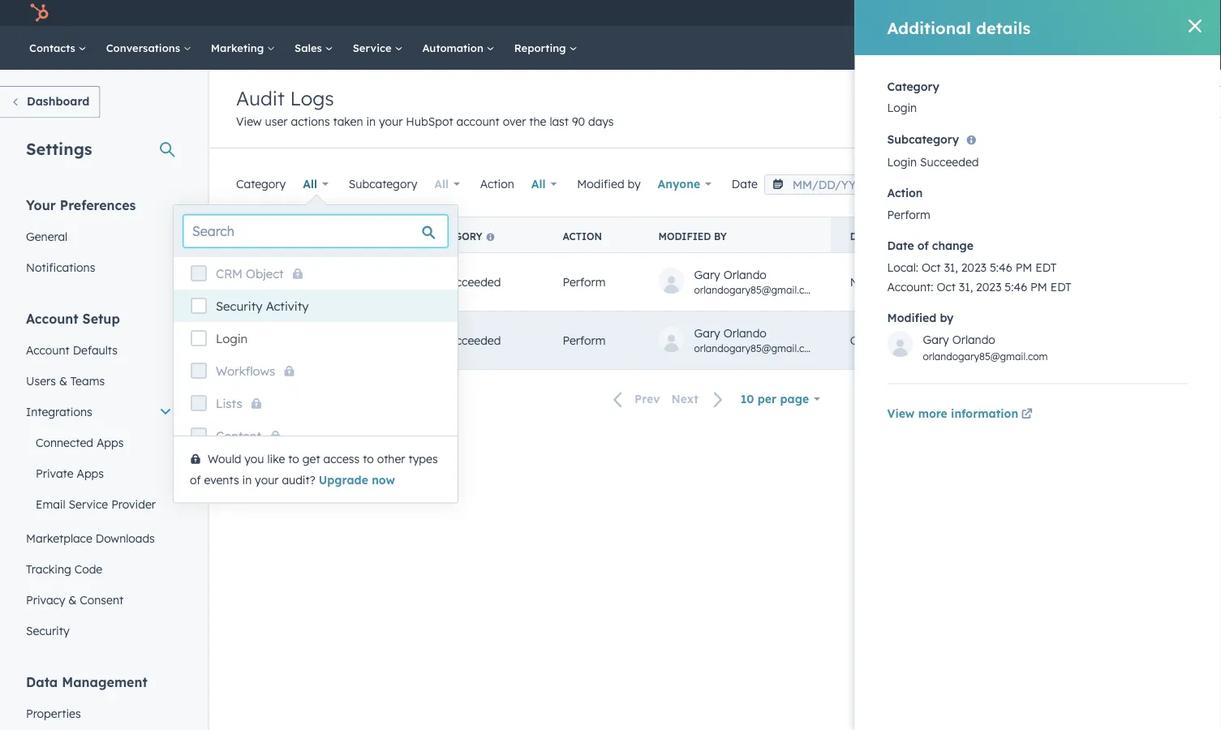 Task type: vqa. For each thing, say whether or not it's contained in the screenshot.
ruby anderson icon
no



Task type: describe. For each thing, give the bounding box(es) containing it.
security activity
[[216, 299, 309, 314]]

consent
[[80, 593, 123, 607]]

2 vertical spatial category
[[256, 230, 309, 243]]

integrations
[[26, 404, 92, 419]]

account for account setup element on the left
[[26, 310, 78, 327]]

change for date of change local: oct 31, 2023 5:46 pm edt account: oct 31, 2023 5:46 pm edt
[[932, 239, 973, 253]]

list box containing crm object
[[174, 257, 458, 452]]

all for action
[[531, 177, 546, 191]]

properties link
[[16, 698, 182, 729]]

help image
[[1051, 7, 1065, 22]]

nov 1, 2023 12:17 pm edt
[[850, 275, 984, 289]]

content
[[216, 428, 261, 444]]

marketplaces image
[[1017, 7, 1031, 22]]

reporting link
[[504, 26, 587, 70]]

search button
[[1179, 34, 1206, 62]]

1 horizontal spatial action
[[563, 230, 602, 243]]

privacy & consent link
[[16, 585, 182, 615]]

2 mm/dd/yyyy text field from the left
[[908, 174, 1024, 195]]

2 horizontal spatial to
[[888, 177, 899, 191]]

marketplace
[[26, 531, 92, 545]]

marketing
[[211, 41, 267, 54]]

email service provider link
[[16, 489, 182, 520]]

access
[[323, 452, 360, 466]]

contacts link
[[19, 26, 96, 70]]

other
[[377, 452, 405, 466]]

orlando for oct 31, 2023 5:46 pm edt
[[723, 326, 767, 340]]

teams
[[70, 374, 105, 388]]

over
[[503, 114, 526, 129]]

management
[[62, 674, 147, 690]]

0 vertical spatial subcategory
[[887, 132, 959, 146]]

all button for subcategory
[[424, 168, 470, 200]]

1 account login history from the top
[[1032, 275, 1158, 289]]

apps for private apps
[[77, 466, 104, 480]]

view more information
[[887, 406, 1018, 420]]

contacts
[[29, 41, 78, 54]]

upgrade for upgrade
[[929, 7, 973, 21]]

upgrade image
[[911, 7, 926, 22]]

login inside category login
[[887, 101, 917, 115]]

general link
[[16, 221, 182, 252]]

2 horizontal spatial modified by
[[887, 311, 954, 325]]

1 mm/dd/yyyy text field from the left
[[764, 174, 880, 195]]

integrations button
[[16, 396, 182, 427]]

descending sort. press to sort ascending. element
[[942, 230, 948, 243]]

1 vertical spatial modified by
[[658, 230, 727, 243]]

conversations link
[[96, 26, 201, 70]]

2 horizontal spatial by
[[940, 311, 954, 325]]

private
[[36, 466, 73, 480]]

account setup
[[26, 310, 120, 327]]

upgrade for upgrade now
[[319, 473, 368, 487]]

0 vertical spatial oct
[[922, 260, 941, 274]]

help button
[[1044, 0, 1072, 26]]

your preferences
[[26, 197, 136, 213]]

more
[[918, 406, 948, 420]]

1 link opens in a new window image from the top
[[1021, 405, 1033, 424]]

0 horizontal spatial by
[[628, 177, 641, 191]]

view more information link
[[887, 405, 1035, 424]]

close image
[[1189, 19, 1202, 32]]

your
[[26, 197, 56, 213]]

0 vertical spatial perform
[[887, 207, 930, 221]]

email service provider
[[36, 497, 156, 511]]

information
[[951, 406, 1018, 420]]

login succeeded for nov 1, 2023 12:17 pm edt
[[409, 275, 501, 289]]

tracking code link
[[16, 554, 182, 585]]

view inside audit logs view user actions taken in your hubspot account over the last 90 days
[[236, 114, 262, 129]]

link opens in a new window image inside view more information link
[[1021, 409, 1033, 420]]

search image
[[1187, 42, 1198, 54]]

privacy & consent
[[26, 593, 123, 607]]

now
[[372, 473, 395, 487]]

subcategory for action
[[349, 177, 417, 191]]

data
[[26, 674, 58, 690]]

apps for connected apps
[[96, 435, 124, 449]]

automation link
[[412, 26, 504, 70]]

users & teams
[[26, 374, 105, 388]]

account:
[[887, 280, 933, 294]]

like
[[267, 452, 285, 466]]

privacy
[[26, 593, 65, 607]]

12:17
[[915, 275, 940, 289]]

action perform
[[887, 186, 930, 221]]

security link
[[16, 615, 182, 646]]

succeeded for nov 1, 2023 12:17 pm edt
[[442, 275, 501, 289]]

1 vertical spatial by
[[714, 230, 727, 243]]

1 horizontal spatial 31,
[[944, 260, 958, 274]]

activity
[[266, 299, 309, 314]]

of for date of change local: oct 31, 2023 5:46 pm edt account: oct 31, 2023 5:46 pm edt
[[917, 239, 929, 253]]

audit
[[236, 86, 285, 110]]

upgrade now
[[319, 473, 395, 487]]

reporting
[[514, 41, 569, 54]]

abc
[[1157, 6, 1176, 19]]

page
[[780, 392, 809, 406]]

connected apps link
[[16, 427, 182, 458]]

dashboard
[[27, 94, 90, 108]]

of inside would you like to get access to other types of events in your audit?
[[190, 473, 201, 487]]

90
[[572, 114, 585, 129]]

login succeeded for oct 31, 2023 5:46 pm edt
[[409, 333, 501, 347]]

1 horizontal spatial service
[[353, 41, 395, 54]]

audit?
[[282, 473, 315, 487]]

date for date of change
[[850, 230, 875, 243]]

orlando for nov 1, 2023 12:17 pm edt
[[723, 267, 767, 281]]

date of change button
[[831, 217, 1013, 253]]

private apps
[[36, 466, 104, 480]]

1 vertical spatial view
[[887, 406, 915, 420]]

oct 31, 2023 5:46 pm edt
[[850, 333, 985, 347]]

crm
[[216, 266, 243, 282]]

in inside audit logs view user actions taken in your hubspot account over the last 90 days
[[366, 114, 376, 129]]

category login
[[887, 79, 939, 115]]

additional details
[[887, 17, 1031, 38]]

marketing link
[[201, 26, 285, 70]]

0 vertical spatial modified
[[577, 177, 624, 191]]

get
[[302, 452, 320, 466]]

0 horizontal spatial to
[[288, 452, 299, 466]]

date for date
[[732, 177, 758, 191]]

days
[[588, 114, 614, 129]]

hubspot image
[[29, 3, 49, 23]]

1 horizontal spatial to
[[363, 452, 374, 466]]

1 history from the top
[[1117, 275, 1158, 289]]

downloads
[[96, 531, 155, 545]]

anyone button
[[647, 168, 722, 200]]

1 vertical spatial 5:46
[[1005, 280, 1027, 294]]

pagination navigation
[[604, 388, 733, 410]]

general
[[26, 229, 68, 243]]

Search HubSpot search field
[[993, 34, 1192, 62]]

notifications image
[[1105, 7, 1120, 22]]

account setup element
[[16, 310, 182, 646]]

nov
[[850, 275, 872, 289]]

notifications
[[26, 260, 95, 274]]

properties
[[26, 706, 81, 720]]

of for date of change
[[878, 230, 892, 243]]

actions
[[291, 114, 330, 129]]

gary orlando orlandogary85@gmail.com for oct
[[694, 326, 819, 354]]

perform for nov
[[563, 275, 606, 289]]

logs
[[290, 86, 334, 110]]

0 horizontal spatial 31,
[[872, 333, 886, 347]]

preferences
[[60, 197, 136, 213]]

upgrade now button
[[319, 473, 395, 487]]

defaults
[[73, 343, 118, 357]]

notifications link
[[16, 252, 182, 283]]

subcategory for perform
[[409, 230, 482, 243]]

code
[[74, 562, 102, 576]]

account for account login history link
[[1032, 275, 1078, 289]]

1 horizontal spatial modified
[[658, 230, 711, 243]]

1 vertical spatial category
[[236, 177, 286, 191]]



Task type: locate. For each thing, give the bounding box(es) containing it.
2 horizontal spatial date
[[887, 239, 914, 253]]

security down the privacy
[[26, 624, 69, 638]]

1,
[[875, 275, 883, 289]]

all down hubspot
[[434, 177, 449, 191]]

5:46
[[990, 260, 1012, 274], [1005, 280, 1027, 294], [918, 333, 941, 347]]

0 vertical spatial by
[[628, 177, 641, 191]]

history
[[1117, 275, 1158, 289], [1117, 333, 1158, 347]]

date
[[732, 177, 758, 191], [850, 230, 875, 243], [887, 239, 914, 253]]

change left descending sort. press to sort ascending. element
[[895, 230, 937, 243]]

gary orlando orlandogary85@gmail.com for nov
[[694, 267, 819, 296]]

tracking code
[[26, 562, 102, 576]]

all button down hubspot
[[424, 168, 470, 200]]

orlandogary85@gmail.com for oct
[[694, 342, 819, 354]]

audit logs view user actions taken in your hubspot account over the last 90 days
[[236, 86, 614, 129]]

1 all from the left
[[303, 177, 317, 191]]

31, right 12:17
[[959, 280, 973, 294]]

1 vertical spatial &
[[68, 593, 77, 607]]

upgrade down access
[[319, 473, 368, 487]]

1 horizontal spatial by
[[714, 230, 727, 243]]

users & teams link
[[16, 366, 182, 396]]

2 vertical spatial modified by
[[887, 311, 954, 325]]

conversations
[[106, 41, 183, 54]]

account defaults
[[26, 343, 118, 357]]

1 vertical spatial service
[[69, 497, 108, 511]]

calling icon image
[[983, 6, 997, 21]]

orlandogary85@gmail.com for nov
[[694, 283, 819, 296]]

0 horizontal spatial view
[[236, 114, 262, 129]]

service down private apps link
[[69, 497, 108, 511]]

2023
[[961, 260, 987, 274], [886, 275, 912, 289], [976, 280, 1002, 294], [890, 333, 915, 347]]

2 vertical spatial 31,
[[872, 333, 886, 347]]

0 vertical spatial apps
[[96, 435, 124, 449]]

oct up 12:17
[[922, 260, 941, 274]]

change inside date of change local: oct 31, 2023 5:46 pm edt account: oct 31, 2023 5:46 pm edt
[[932, 239, 973, 253]]

gary orlando orlandogary85@gmail.com
[[694, 267, 819, 296], [694, 326, 819, 354], [923, 332, 1048, 363]]

descending sort. press to sort ascending. image
[[942, 230, 948, 241]]

1 vertical spatial succeeded
[[442, 275, 501, 289]]

1 vertical spatial history
[[1117, 333, 1158, 347]]

list box
[[174, 257, 458, 452]]

1 vertical spatial upgrade
[[319, 473, 368, 487]]

perform for oct
[[563, 333, 606, 347]]

2 horizontal spatial action
[[887, 186, 923, 200]]

& right users
[[59, 374, 67, 388]]

category down additional
[[887, 79, 939, 93]]

automation
[[422, 41, 487, 54]]

modified by up "oct 31, 2023 5:46 pm edt"
[[887, 311, 954, 325]]

0 vertical spatial your
[[379, 114, 403, 129]]

1 horizontal spatial of
[[878, 230, 892, 243]]

all button down the
[[521, 168, 567, 200]]

by up "oct 31, 2023 5:46 pm edt"
[[940, 311, 954, 325]]

date up nov
[[850, 230, 875, 243]]

1 vertical spatial subcategory
[[349, 177, 417, 191]]

abc button
[[1129, 0, 1200, 26]]

service right sales link
[[353, 41, 395, 54]]

action inside action perform
[[887, 186, 923, 200]]

1 vertical spatial security
[[26, 624, 69, 638]]

2 horizontal spatial modified
[[887, 311, 936, 325]]

date up local:
[[887, 239, 914, 253]]

& right the privacy
[[68, 593, 77, 607]]

0 vertical spatial account login history
[[1032, 275, 1158, 289]]

calling icon button
[[976, 2, 1004, 24]]

1 horizontal spatial view
[[887, 406, 915, 420]]

would
[[208, 452, 241, 466]]

10 per page button
[[733, 383, 827, 415]]

2 history from the top
[[1117, 333, 1158, 347]]

lists
[[216, 396, 242, 411]]

of left descending sort. press to sort ascending. element
[[917, 239, 929, 253]]

upgrade
[[929, 7, 973, 21], [319, 473, 368, 487]]

0 horizontal spatial mm/dd/yyyy text field
[[764, 174, 880, 195]]

modified down days
[[577, 177, 624, 191]]

prev
[[635, 392, 660, 406]]

connected
[[36, 435, 93, 449]]

31, down 1,
[[872, 333, 886, 347]]

anyone
[[658, 177, 700, 191]]

change up 12:17
[[932, 239, 973, 253]]

category
[[887, 79, 939, 93], [236, 177, 286, 191], [256, 230, 309, 243]]

2 vertical spatial oct
[[850, 333, 869, 347]]

0 vertical spatial succeeded
[[920, 155, 979, 169]]

0 vertical spatial in
[[366, 114, 376, 129]]

all button
[[292, 168, 339, 200]]

date inside date of change local: oct 31, 2023 5:46 pm edt account: oct 31, 2023 5:46 pm edt
[[887, 239, 914, 253]]

orlando
[[723, 267, 767, 281], [723, 326, 767, 340], [952, 332, 995, 346]]

security for security
[[26, 624, 69, 638]]

per
[[758, 392, 777, 406]]

account login history
[[1032, 275, 1158, 289], [1032, 333, 1158, 347]]

0 horizontal spatial &
[[59, 374, 67, 388]]

taken
[[333, 114, 363, 129]]

data management
[[26, 674, 147, 690]]

change inside button
[[895, 230, 937, 243]]

object
[[246, 266, 284, 282]]

to left "other"
[[363, 452, 374, 466]]

2 vertical spatial modified
[[887, 311, 936, 325]]

2023 down account: at the right of the page
[[890, 333, 915, 347]]

MM/DD/YYYY text field
[[764, 174, 880, 195], [908, 174, 1024, 195]]

category left all dropdown button
[[236, 177, 286, 191]]

0 horizontal spatial modified by
[[577, 177, 641, 191]]

1 vertical spatial 31,
[[959, 280, 973, 294]]

3 all from the left
[[531, 177, 546, 191]]

link opens in a new window image
[[1021, 405, 1033, 424], [1021, 409, 1033, 420]]

1 horizontal spatial mm/dd/yyyy text field
[[908, 174, 1024, 195]]

user
[[265, 114, 288, 129]]

31,
[[944, 260, 958, 274], [959, 280, 973, 294], [872, 333, 886, 347]]

0 vertical spatial security
[[216, 299, 262, 314]]

2 vertical spatial by
[[940, 311, 954, 325]]

of left events
[[190, 473, 201, 487]]

security down crm
[[216, 299, 262, 314]]

account
[[456, 114, 500, 129]]

modified up "oct 31, 2023 5:46 pm edt"
[[887, 311, 936, 325]]

0 vertical spatial 31,
[[944, 260, 958, 274]]

1 vertical spatial in
[[242, 473, 252, 487]]

menu
[[910, 0, 1202, 26]]

next
[[671, 392, 698, 406]]

apps down integrations button
[[96, 435, 124, 449]]

0 horizontal spatial date
[[732, 177, 758, 191]]

gary
[[694, 267, 720, 281], [694, 326, 720, 340], [923, 332, 949, 346]]

by down anyone popup button
[[714, 230, 727, 243]]

modified by down anyone popup button
[[658, 230, 727, 243]]

2 all button from the left
[[521, 168, 567, 200]]

by
[[628, 177, 641, 191], [714, 230, 727, 243], [940, 311, 954, 325]]

to right like
[[288, 452, 299, 466]]

details
[[976, 17, 1031, 38]]

gary for oct 31, 2023 5:46 pm edt
[[694, 326, 720, 340]]

0 horizontal spatial in
[[242, 473, 252, 487]]

in down you
[[242, 473, 252, 487]]

dashboard link
[[0, 86, 100, 118]]

& for users
[[59, 374, 67, 388]]

date inside button
[[850, 230, 875, 243]]

of up local:
[[878, 230, 892, 243]]

Search search field
[[183, 215, 448, 247]]

1 vertical spatial your
[[255, 473, 279, 487]]

date for date of change local: oct 31, 2023 5:46 pm edt account: oct 31, 2023 5:46 pm edt
[[887, 239, 914, 253]]

oct
[[922, 260, 941, 274], [937, 280, 956, 294], [850, 333, 869, 347]]

change for date of change
[[895, 230, 937, 243]]

0 vertical spatial modified by
[[577, 177, 641, 191]]

by left the anyone
[[628, 177, 641, 191]]

2023 down local:
[[886, 275, 912, 289]]

date of change
[[850, 230, 937, 243]]

0 vertical spatial &
[[59, 374, 67, 388]]

all button for action
[[521, 168, 567, 200]]

all up 'search' search box
[[303, 177, 317, 191]]

1 horizontal spatial modified by
[[658, 230, 727, 243]]

additional
[[887, 17, 971, 38]]

types
[[408, 452, 438, 466]]

0 vertical spatial service
[[353, 41, 395, 54]]

data management element
[[16, 673, 182, 730]]

view down audit
[[236, 114, 262, 129]]

2 vertical spatial 5:46
[[918, 333, 941, 347]]

view left the more
[[887, 406, 915, 420]]

2023 right 12:17
[[976, 280, 1002, 294]]

date of change local: oct 31, 2023 5:46 pm edt account: oct 31, 2023 5:46 pm edt
[[887, 239, 1072, 294]]

private apps link
[[16, 458, 182, 489]]

2 all from the left
[[434, 177, 449, 191]]

you
[[244, 452, 264, 466]]

marketplace downloads
[[26, 531, 155, 545]]

all for subcategory
[[434, 177, 449, 191]]

0 vertical spatial 5:46
[[990, 260, 1012, 274]]

upgrade right upgrade icon
[[929, 7, 973, 21]]

security for security activity
[[216, 299, 262, 314]]

2023 up nov 1, 2023 12:17 pm edt
[[961, 260, 987, 274]]

account for account defaults link
[[26, 343, 70, 357]]

the
[[529, 114, 546, 129]]

1 horizontal spatial your
[[379, 114, 403, 129]]

security inside account setup element
[[26, 624, 69, 638]]

view
[[236, 114, 262, 129], [887, 406, 915, 420]]

settings image
[[1078, 7, 1093, 22]]

1 horizontal spatial all button
[[521, 168, 567, 200]]

0 horizontal spatial security
[[26, 624, 69, 638]]

1 vertical spatial oct
[[937, 280, 956, 294]]

2 vertical spatial subcategory
[[409, 230, 482, 243]]

marketplace downloads link
[[16, 523, 182, 554]]

0 horizontal spatial your
[[255, 473, 279, 487]]

crm object
[[216, 266, 284, 282]]

all for category
[[303, 177, 317, 191]]

category up object
[[256, 230, 309, 243]]

your inside would you like to get access to other types of events in your audit?
[[255, 473, 279, 487]]

events
[[204, 473, 239, 487]]

provider
[[111, 497, 156, 511]]

account
[[1032, 275, 1078, 289], [26, 310, 78, 327], [1032, 333, 1078, 347], [26, 343, 70, 357]]

1 horizontal spatial &
[[68, 593, 77, 607]]

marketplaces button
[[1007, 0, 1041, 26]]

all
[[303, 177, 317, 191], [434, 177, 449, 191], [531, 177, 546, 191]]

0 horizontal spatial all
[[303, 177, 317, 191]]

2 vertical spatial perform
[[563, 333, 606, 347]]

2 horizontal spatial of
[[917, 239, 929, 253]]

date right anyone popup button
[[732, 177, 758, 191]]

1 all button from the left
[[424, 168, 470, 200]]

1 vertical spatial modified
[[658, 230, 711, 243]]

1 horizontal spatial upgrade
[[929, 7, 973, 21]]

all inside dropdown button
[[303, 177, 317, 191]]

of inside date of change local: oct 31, 2023 5:46 pm edt account: oct 31, 2023 5:46 pm edt
[[917, 239, 929, 253]]

modified by down days
[[577, 177, 641, 191]]

action
[[480, 177, 514, 191], [887, 186, 923, 200], [563, 230, 602, 243]]

0 horizontal spatial of
[[190, 473, 201, 487]]

service link
[[343, 26, 412, 70]]

settings link
[[1075, 4, 1095, 22]]

of inside button
[[878, 230, 892, 243]]

10 per page
[[740, 392, 809, 406]]

in inside would you like to get access to other types of events in your audit?
[[242, 473, 252, 487]]

0 vertical spatial upgrade
[[929, 7, 973, 21]]

0 vertical spatial history
[[1117, 275, 1158, 289]]

security inside 'list box'
[[216, 299, 262, 314]]

1 vertical spatial apps
[[77, 466, 104, 480]]

2 vertical spatial succeeded
[[442, 333, 501, 347]]

1 vertical spatial perform
[[563, 275, 606, 289]]

gary for nov 1, 2023 12:17 pm edt
[[694, 267, 720, 281]]

2 horizontal spatial all
[[531, 177, 546, 191]]

31, down descending sort. press to sort ascending. element
[[944, 260, 958, 274]]

0 vertical spatial login succeeded
[[887, 155, 979, 169]]

0 horizontal spatial service
[[69, 497, 108, 511]]

2 link opens in a new window image from the top
[[1021, 409, 1033, 420]]

modified by
[[577, 177, 641, 191], [658, 230, 727, 243], [887, 311, 954, 325]]

hubspot
[[406, 114, 453, 129]]

1 horizontal spatial in
[[366, 114, 376, 129]]

login succeeded
[[887, 155, 979, 169], [409, 275, 501, 289], [409, 333, 501, 347]]

oct down nov
[[850, 333, 869, 347]]

tracking
[[26, 562, 71, 576]]

apps up email service provider
[[77, 466, 104, 480]]

next button
[[666, 389, 733, 410]]

0 vertical spatial view
[[236, 114, 262, 129]]

service inside account setup element
[[69, 497, 108, 511]]

0 horizontal spatial all button
[[424, 168, 470, 200]]

sales link
[[285, 26, 343, 70]]

your preferences element
[[16, 196, 182, 283]]

1 vertical spatial account login history
[[1032, 333, 1158, 347]]

your inside audit logs view user actions taken in your hubspot account over the last 90 days
[[379, 114, 403, 129]]

menu containing abc
[[910, 0, 1202, 26]]

& for privacy
[[68, 593, 77, 607]]

2 account login history from the top
[[1032, 333, 1158, 347]]

modified down anyone popup button
[[658, 230, 711, 243]]

2 horizontal spatial 31,
[[959, 280, 973, 294]]

would you like to get access to other types of events in your audit?
[[190, 452, 438, 487]]

gary orlando image
[[1139, 6, 1154, 20]]

0 horizontal spatial action
[[480, 177, 514, 191]]

your left hubspot
[[379, 114, 403, 129]]

1 horizontal spatial all
[[434, 177, 449, 191]]

2 vertical spatial login succeeded
[[409, 333, 501, 347]]

0 horizontal spatial modified
[[577, 177, 624, 191]]

1 horizontal spatial date
[[850, 230, 875, 243]]

all down the
[[531, 177, 546, 191]]

succeeded for oct 31, 2023 5:46 pm edt
[[442, 333, 501, 347]]

0 vertical spatial category
[[887, 79, 939, 93]]

to up the date of change in the right of the page
[[888, 177, 899, 191]]

0 horizontal spatial upgrade
[[319, 473, 368, 487]]

email
[[36, 497, 65, 511]]

your down like
[[255, 473, 279, 487]]

hubspot link
[[19, 3, 61, 23]]

1 vertical spatial login succeeded
[[409, 275, 501, 289]]

&
[[59, 374, 67, 388], [68, 593, 77, 607]]

1 horizontal spatial security
[[216, 299, 262, 314]]

security
[[216, 299, 262, 314], [26, 624, 69, 638]]

in right taken
[[366, 114, 376, 129]]

oct right account: at the right of the page
[[937, 280, 956, 294]]



